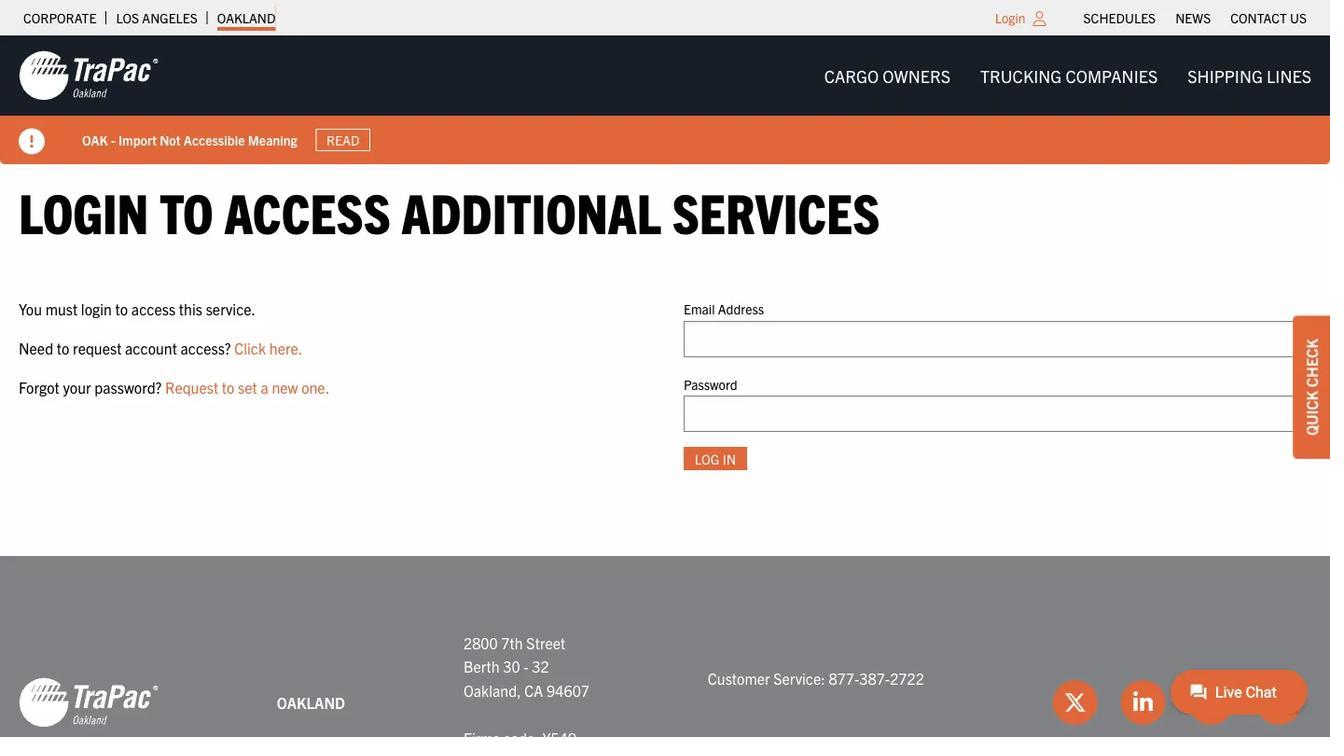 Task type: locate. For each thing, give the bounding box(es) containing it.
los angeles
[[116, 9, 198, 26]]

oakland,
[[464, 681, 521, 700]]

1 vertical spatial menu bar
[[810, 57, 1327, 94]]

trucking companies
[[981, 65, 1158, 86]]

login link
[[996, 9, 1026, 26]]

contact us link
[[1231, 5, 1308, 31]]

Email Address text field
[[684, 321, 1312, 357]]

login
[[996, 9, 1026, 26], [19, 176, 149, 245]]

- right oak at the left of the page
[[111, 131, 115, 148]]

0 horizontal spatial -
[[111, 131, 115, 148]]

- right 30
[[524, 657, 529, 676]]

login left light image
[[996, 9, 1026, 26]]

menu bar down light image
[[810, 57, 1327, 94]]

to
[[160, 176, 213, 245], [115, 300, 128, 318], [57, 338, 69, 357], [222, 377, 235, 396]]

services
[[673, 176, 880, 245]]

news link
[[1176, 5, 1212, 31]]

32
[[532, 657, 549, 676]]

need to request account access? click here.
[[19, 338, 303, 357]]

must
[[45, 300, 78, 318]]

you
[[19, 300, 42, 318]]

us
[[1291, 9, 1308, 26]]

email address
[[684, 301, 764, 317]]

oakland
[[217, 9, 276, 26], [277, 693, 345, 712]]

address
[[718, 301, 764, 317]]

-
[[111, 131, 115, 148], [524, 657, 529, 676]]

1 vertical spatial -
[[524, 657, 529, 676]]

login down oak at the left of the page
[[19, 176, 149, 245]]

2 oakland image from the top
[[19, 676, 159, 729]]

read link
[[316, 129, 370, 151]]

oakland image inside banner
[[19, 49, 159, 102]]

quick check
[[1303, 339, 1322, 436]]

0 horizontal spatial login
[[19, 176, 149, 245]]

menu bar containing schedules
[[1074, 5, 1317, 31]]

0 vertical spatial menu bar
[[1074, 5, 1317, 31]]

menu bar up shipping
[[1074, 5, 1317, 31]]

Password password field
[[684, 396, 1312, 432]]

a
[[261, 377, 269, 396]]

1 vertical spatial oakland image
[[19, 676, 159, 729]]

0 vertical spatial -
[[111, 131, 115, 148]]

1 vertical spatial login
[[19, 176, 149, 245]]

7th
[[502, 633, 523, 652]]

oakland image
[[19, 49, 159, 102], [19, 676, 159, 729]]

to right need
[[57, 338, 69, 357]]

0 vertical spatial login
[[996, 9, 1026, 26]]

need
[[19, 338, 53, 357]]

quick check link
[[1294, 316, 1331, 459]]

service:
[[774, 669, 826, 688]]

1 vertical spatial oakland
[[277, 693, 345, 712]]

2800 7th street berth 30 - 32 oakland, ca 94607
[[464, 633, 590, 700]]

387-
[[860, 669, 891, 688]]

oak
[[82, 131, 108, 148]]

light image
[[1034, 11, 1047, 26]]

cargo
[[825, 65, 879, 86]]

menu bar
[[1074, 5, 1317, 31], [810, 57, 1327, 94]]

2800
[[464, 633, 498, 652]]

quick
[[1303, 391, 1322, 436]]

1 horizontal spatial -
[[524, 657, 529, 676]]

0 horizontal spatial oakland
[[217, 9, 276, 26]]

one.
[[302, 377, 330, 396]]

1 oakland image from the top
[[19, 49, 159, 102]]

0 vertical spatial oakland image
[[19, 49, 159, 102]]

banner
[[0, 35, 1331, 164]]

login
[[81, 300, 112, 318]]

None submit
[[684, 447, 748, 470]]

request
[[165, 377, 219, 396]]

- inside 2800 7th street berth 30 - 32 oakland, ca 94607
[[524, 657, 529, 676]]

footer
[[0, 556, 1331, 737]]

owners
[[883, 65, 951, 86]]

footer containing 2800 7th street
[[0, 556, 1331, 737]]

contact us
[[1231, 9, 1308, 26]]

1 horizontal spatial login
[[996, 9, 1026, 26]]

shipping lines link
[[1173, 57, 1327, 94]]

trucking companies link
[[966, 57, 1173, 94]]

access
[[224, 176, 391, 245]]

lines
[[1267, 65, 1312, 86]]

0 vertical spatial oakland
[[217, 9, 276, 26]]

forgot
[[19, 377, 59, 396]]

street
[[527, 633, 566, 652]]

you must login to access this service.
[[19, 300, 256, 318]]

password
[[684, 375, 738, 392]]

cargo owners link
[[810, 57, 966, 94]]

import
[[118, 131, 157, 148]]

corporate link
[[23, 5, 96, 31]]

login inside main content
[[19, 176, 149, 245]]



Task type: describe. For each thing, give the bounding box(es) containing it.
password?
[[94, 377, 162, 396]]

read
[[327, 132, 360, 148]]

new
[[272, 377, 298, 396]]

check
[[1303, 339, 1322, 387]]

angeles
[[142, 9, 198, 26]]

menu bar containing cargo owners
[[810, 57, 1327, 94]]

banner containing cargo owners
[[0, 35, 1331, 164]]

los
[[116, 9, 139, 26]]

service.
[[206, 300, 256, 318]]

this
[[179, 300, 203, 318]]

contact
[[1231, 9, 1288, 26]]

oak - import not accessible meaning
[[82, 131, 297, 148]]

accessible
[[184, 131, 245, 148]]

email
[[684, 301, 715, 317]]

forgot your password? request to set a new one.
[[19, 377, 330, 396]]

oakland link
[[217, 5, 276, 31]]

login to access additional services
[[19, 176, 880, 245]]

2722
[[890, 669, 925, 688]]

customer service: 877-387-2722
[[708, 669, 925, 688]]

30
[[503, 657, 520, 676]]

customer
[[708, 669, 771, 688]]

login for login to access additional services
[[19, 176, 149, 245]]

trucking
[[981, 65, 1062, 86]]

to left set
[[222, 377, 235, 396]]

shipping
[[1188, 65, 1264, 86]]

meaning
[[248, 131, 297, 148]]

to right the login
[[115, 300, 128, 318]]

companies
[[1066, 65, 1158, 86]]

solid image
[[19, 128, 45, 154]]

login to access additional services main content
[[0, 176, 1331, 500]]

set
[[238, 377, 257, 396]]

ca
[[525, 681, 544, 700]]

schedules link
[[1084, 5, 1156, 31]]

account
[[125, 338, 177, 357]]

94607
[[547, 681, 590, 700]]

here.
[[270, 338, 303, 357]]

request
[[73, 338, 122, 357]]

login for login link
[[996, 9, 1026, 26]]

request to set a new one. link
[[165, 377, 330, 396]]

not
[[160, 131, 181, 148]]

877-
[[829, 669, 860, 688]]

none submit inside login to access additional services main content
[[684, 447, 748, 470]]

berth
[[464, 657, 500, 676]]

access
[[131, 300, 176, 318]]

cargo owners
[[825, 65, 951, 86]]

your
[[63, 377, 91, 396]]

- inside banner
[[111, 131, 115, 148]]

click
[[234, 338, 266, 357]]

click here. link
[[234, 338, 303, 357]]

access?
[[181, 338, 231, 357]]

corporate
[[23, 9, 96, 26]]

schedules
[[1084, 9, 1156, 26]]

to down oak - import not accessible meaning
[[160, 176, 213, 245]]

shipping lines
[[1188, 65, 1312, 86]]

additional
[[402, 176, 662, 245]]

los angeles link
[[116, 5, 198, 31]]

news
[[1176, 9, 1212, 26]]

1 horizontal spatial oakland
[[277, 693, 345, 712]]



Task type: vqa. For each thing, say whether or not it's contained in the screenshot.
- within BANNER
yes



